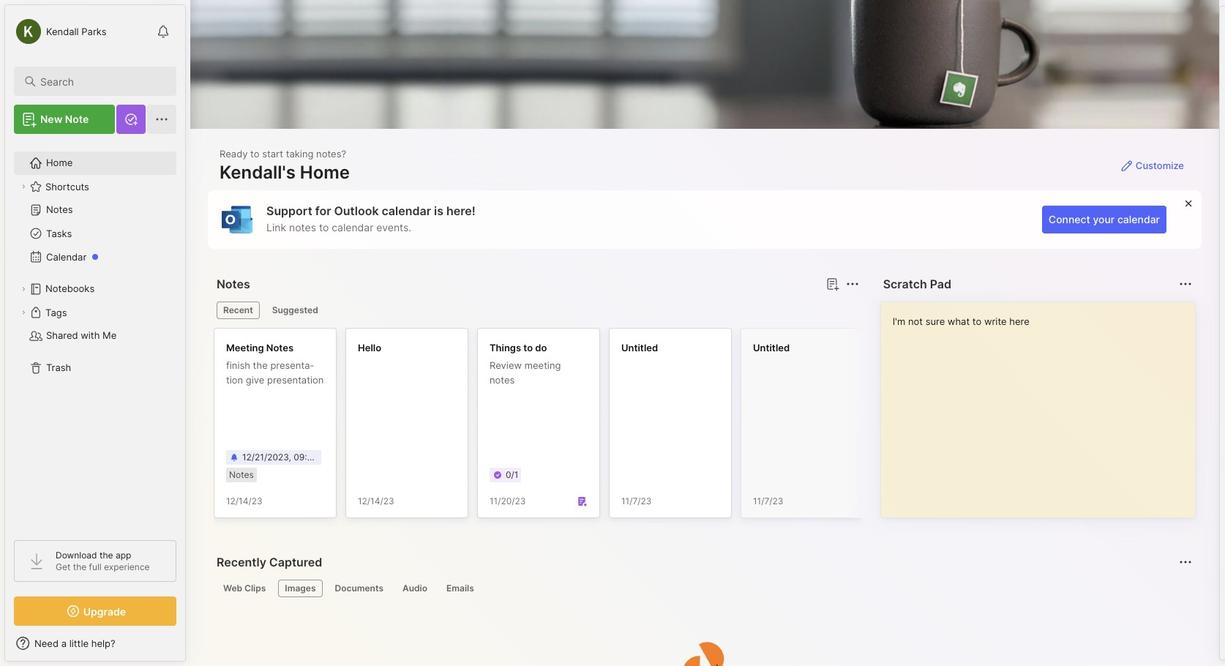 Task type: vqa. For each thing, say whether or not it's contained in the screenshot.
the the to the middle
yes



Task type: describe. For each thing, give the bounding box(es) containing it.
your
[[1093, 213, 1115, 225]]

things
[[490, 342, 521, 354]]

customize
[[1136, 159, 1184, 171]]

shared
[[46, 330, 78, 341]]

12/21/2023,
[[242, 452, 291, 463]]

notebooks
[[45, 283, 95, 294]]

recently captured
[[217, 555, 322, 570]]

12/21/2023, 09:00 am
[[242, 452, 334, 463]]

support for outlook calendar is here! link notes to calendar events.
[[266, 203, 476, 234]]

tion
[[226, 359, 314, 386]]

0/1
[[506, 469, 519, 480]]

give
[[246, 374, 265, 386]]

support
[[266, 203, 312, 218]]

review
[[490, 359, 522, 371]]

tags button
[[14, 301, 176, 324]]

recent
[[223, 305, 253, 315]]

with
[[81, 330, 100, 341]]

connect your calendar
[[1049, 213, 1160, 225]]

0 horizontal spatial calendar
[[332, 221, 374, 234]]

tasks
[[46, 228, 72, 239]]

Account field
[[14, 17, 107, 46]]

kendall's
[[220, 162, 296, 183]]

am
[[321, 452, 334, 463]]

calendar button
[[14, 245, 176, 269]]

tree inside main element
[[5, 143, 185, 527]]

meeting notes finish the presenta tion give presentation
[[226, 342, 324, 386]]

notes link
[[14, 198, 176, 222]]

a
[[61, 638, 67, 649]]

documents tab
[[328, 580, 390, 597]]

WHAT'S NEW field
[[5, 632, 185, 655]]

finish the presenta tion give presentation row group
[[214, 328, 1004, 527]]

shared with me link
[[14, 324, 176, 348]]

download
[[56, 550, 97, 561]]

tags
[[45, 307, 67, 318]]

scratch pad button
[[880, 272, 955, 296]]

1 untitled from the left
[[621, 342, 658, 354]]

home inside tree
[[46, 157, 73, 169]]

2 11/7/23 from the left
[[753, 496, 784, 507]]

notes down "12/21/2023,"
[[229, 469, 254, 480]]

notes button
[[214, 272, 253, 296]]

tasks button
[[14, 222, 176, 245]]

audio
[[403, 583, 427, 594]]

expand notebooks image
[[19, 285, 28, 294]]

link
[[266, 221, 286, 234]]

download the app get the full experience
[[56, 550, 150, 572]]

audio tab
[[396, 580, 434, 597]]

new note
[[40, 113, 89, 125]]

outlook
[[334, 203, 379, 218]]

finish
[[226, 359, 250, 371]]

here!
[[446, 203, 476, 218]]

Start writing… text field
[[893, 302, 1195, 506]]

recently captured button
[[214, 550, 325, 574]]

0 horizontal spatial the
[[73, 561, 87, 572]]

upgrade button
[[14, 597, 176, 626]]

images
[[285, 583, 316, 594]]

09:00
[[294, 452, 318, 463]]

notes inside things to do review meeting notes
[[490, 374, 515, 386]]

web
[[223, 583, 242, 594]]

start
[[262, 148, 283, 160]]

notes inside the notes link
[[46, 204, 73, 215]]

emails tab
[[440, 580, 481, 597]]

get
[[56, 561, 70, 572]]

the inside meeting notes finish the presenta tion give presentation
[[253, 359, 268, 371]]

to inside support for outlook calendar is here! link notes to calendar events.
[[319, 221, 329, 234]]

scratch
[[883, 277, 927, 291]]

is
[[434, 203, 444, 218]]

recent tab
[[217, 302, 260, 319]]

web clips
[[223, 583, 266, 594]]

need a little help?
[[34, 638, 115, 649]]

home link
[[14, 152, 176, 175]]

customize button
[[1114, 154, 1190, 177]]

shortcuts
[[45, 181, 89, 193]]

recently
[[217, 555, 266, 570]]

images tab
[[278, 580, 322, 597]]

click to collapse image
[[185, 639, 196, 657]]

11/20/23
[[490, 496, 526, 507]]

kendall parks
[[46, 25, 107, 37]]

main element
[[0, 0, 190, 666]]

expand tags image
[[19, 308, 28, 317]]

full
[[89, 561, 101, 572]]



Task type: locate. For each thing, give the bounding box(es) containing it.
tab list
[[217, 302, 857, 319], [217, 580, 1190, 597]]

calendar right 'your'
[[1118, 213, 1160, 225]]

events.
[[376, 221, 412, 234]]

1 horizontal spatial notes
[[490, 374, 515, 386]]

1 12/14/23 from the left
[[226, 496, 262, 507]]

2 12/14/23 from the left
[[358, 496, 394, 507]]

calendar inside button
[[1118, 213, 1160, 225]]

to inside things to do review meeting notes
[[524, 342, 533, 354]]

more actions field for recently captured
[[1176, 552, 1196, 572]]

0 horizontal spatial 11/7/23
[[621, 496, 652, 507]]

do
[[535, 342, 547, 354]]

to down for
[[319, 221, 329, 234]]

home
[[46, 157, 73, 169], [300, 162, 350, 183]]

tree containing home
[[5, 143, 185, 527]]

1 tab list from the top
[[217, 302, 857, 319]]

more actions image for scratch pad
[[1177, 275, 1195, 293]]

2 horizontal spatial calendar
[[1118, 213, 1160, 225]]

more actions image
[[844, 275, 861, 293], [1177, 275, 1195, 293], [1177, 553, 1195, 571]]

to inside ready to start taking notes? kendall's home
[[250, 148, 260, 160]]

emails
[[446, 583, 474, 594]]

0 horizontal spatial untitled
[[621, 342, 658, 354]]

me
[[103, 330, 117, 341]]

to for review meeting notes
[[524, 342, 533, 354]]

ready
[[220, 148, 248, 160]]

2 tab list from the top
[[217, 580, 1190, 597]]

captured
[[269, 555, 322, 570]]

the
[[253, 359, 268, 371], [99, 550, 113, 561], [73, 561, 87, 572]]

tab list containing recent
[[217, 302, 857, 319]]

calendar
[[382, 203, 431, 218], [1118, 213, 1160, 225], [332, 221, 374, 234]]

notes down review
[[490, 374, 515, 386]]

help?
[[91, 638, 115, 649]]

scratch pad
[[883, 277, 952, 291]]

the down 'download' on the bottom left of page
[[73, 561, 87, 572]]

the up give
[[253, 359, 268, 371]]

meeting
[[525, 359, 561, 371]]

trash
[[46, 362, 71, 374]]

little
[[69, 638, 89, 649]]

None search field
[[40, 72, 163, 90]]

Search text field
[[40, 75, 163, 89]]

More actions field
[[842, 274, 863, 294], [1176, 274, 1196, 294], [1176, 552, 1196, 572]]

12/14/23
[[226, 496, 262, 507], [358, 496, 394, 507]]

0 horizontal spatial home
[[46, 157, 73, 169]]

1 horizontal spatial untitled
[[753, 342, 790, 354]]

app
[[116, 550, 131, 561]]

presenta
[[270, 359, 314, 371]]

home up shortcuts
[[46, 157, 73, 169]]

home down notes?
[[300, 162, 350, 183]]

2 untitled from the left
[[753, 342, 790, 354]]

trash link
[[14, 356, 176, 380]]

1 vertical spatial notes
[[490, 374, 515, 386]]

new
[[40, 113, 62, 125]]

calendar up 'events.'
[[382, 203, 431, 218]]

tab list containing web clips
[[217, 580, 1190, 597]]

1 horizontal spatial calendar
[[382, 203, 431, 218]]

notes
[[289, 221, 316, 234], [490, 374, 515, 386]]

tab list for recently captured
[[217, 580, 1190, 597]]

calendar down outlook
[[332, 221, 374, 234]]

need
[[34, 638, 59, 649]]

ready to start taking notes? kendall's home
[[220, 148, 350, 183]]

connect your calendar button
[[1042, 206, 1167, 234]]

notes inside support for outlook calendar is here! link notes to calendar events.
[[289, 221, 316, 234]]

0 vertical spatial the
[[253, 359, 268, 371]]

untitled
[[621, 342, 658, 354], [753, 342, 790, 354]]

web clips tab
[[217, 580, 273, 597]]

clips
[[245, 583, 266, 594]]

1 vertical spatial tab list
[[217, 580, 1190, 597]]

note
[[65, 113, 89, 125]]

1 horizontal spatial 12/14/23
[[358, 496, 394, 507]]

2 vertical spatial to
[[524, 342, 533, 354]]

to for kendall's home
[[250, 148, 260, 160]]

0 horizontal spatial to
[[250, 148, 260, 160]]

notes down support on the top left
[[289, 221, 316, 234]]

documents
[[335, 583, 384, 594]]

tab list for notes
[[217, 302, 857, 319]]

notes up "presenta"
[[266, 342, 294, 354]]

0 horizontal spatial 12/14/23
[[226, 496, 262, 507]]

more actions image for recently captured
[[1177, 553, 1195, 571]]

notes inside meeting notes finish the presenta tion give presentation
[[266, 342, 294, 354]]

2 horizontal spatial the
[[253, 359, 268, 371]]

hello
[[358, 342, 381, 354]]

notes up recent
[[217, 277, 250, 291]]

upgrade
[[83, 605, 126, 617]]

suggested tab
[[266, 302, 325, 319]]

1 vertical spatial to
[[319, 221, 329, 234]]

more actions field for scratch pad
[[1176, 274, 1196, 294]]

notes up tasks at the top of the page
[[46, 204, 73, 215]]

notes
[[46, 204, 73, 215], [217, 277, 250, 291], [266, 342, 294, 354], [229, 469, 254, 480]]

to
[[250, 148, 260, 160], [319, 221, 329, 234], [524, 342, 533, 354]]

0 vertical spatial notes
[[289, 221, 316, 234]]

shortcuts button
[[14, 175, 176, 198]]

1 11/7/23 from the left
[[621, 496, 652, 507]]

1 horizontal spatial the
[[99, 550, 113, 561]]

things to do review meeting notes
[[490, 342, 561, 386]]

meeting
[[226, 342, 264, 354]]

the up the full at the bottom left
[[99, 550, 113, 561]]

0 horizontal spatial notes
[[289, 221, 316, 234]]

1 horizontal spatial to
[[319, 221, 329, 234]]

none search field inside main element
[[40, 72, 163, 90]]

0 vertical spatial to
[[250, 148, 260, 160]]

to left "do"
[[524, 342, 533, 354]]

2 horizontal spatial to
[[524, 342, 533, 354]]

1 horizontal spatial 11/7/23
[[753, 496, 784, 507]]

calendar
[[46, 251, 87, 263]]

tree
[[5, 143, 185, 527]]

experience
[[104, 561, 150, 572]]

1 horizontal spatial home
[[300, 162, 350, 183]]

home inside ready to start taking notes? kendall's home
[[300, 162, 350, 183]]

shared with me
[[46, 330, 117, 341]]

parks
[[82, 25, 107, 37]]

for
[[315, 203, 331, 218]]

kendall
[[46, 25, 79, 37]]

presentation
[[267, 374, 324, 386]]

notes inside notes button
[[217, 277, 250, 291]]

pad
[[930, 277, 952, 291]]

0 vertical spatial tab list
[[217, 302, 857, 319]]

suggested
[[272, 305, 318, 315]]

taking
[[286, 148, 314, 160]]

to left start
[[250, 148, 260, 160]]

11/7/23
[[621, 496, 652, 507], [753, 496, 784, 507]]

1 vertical spatial the
[[99, 550, 113, 561]]

notes?
[[316, 148, 346, 160]]

2 vertical spatial the
[[73, 561, 87, 572]]

notebooks link
[[14, 277, 176, 301]]

connect
[[1049, 213, 1090, 225]]



